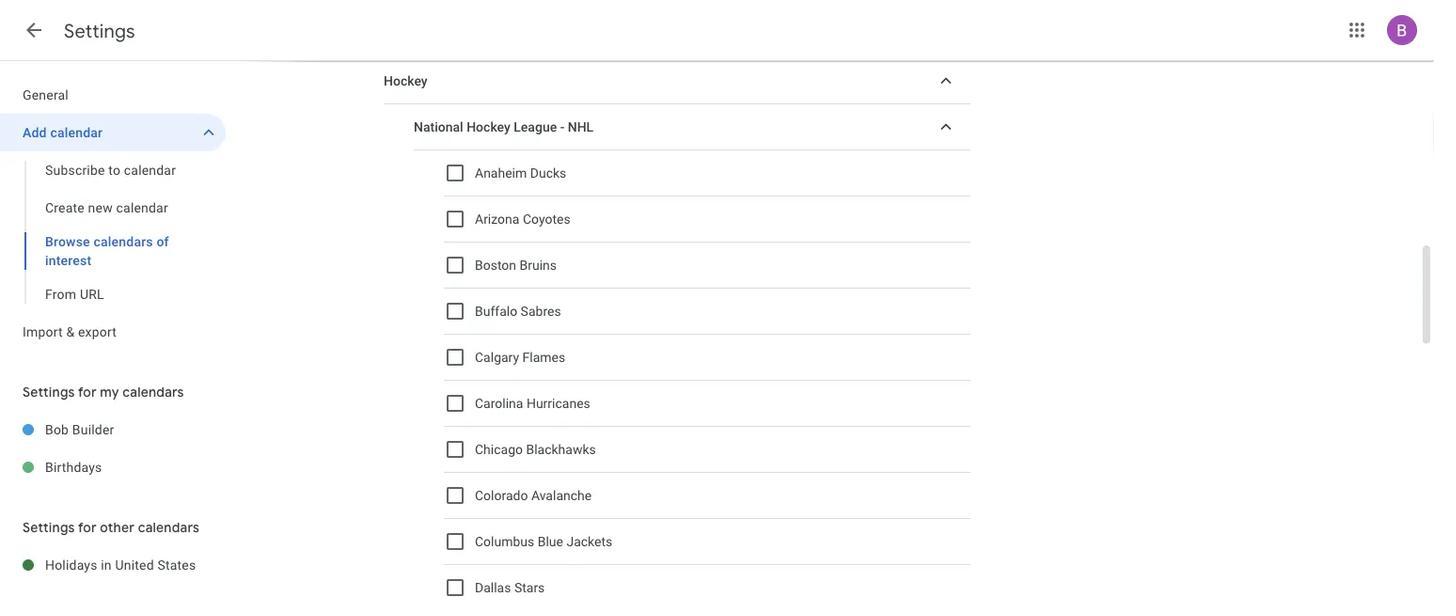 Task type: vqa. For each thing, say whether or not it's contained in the screenshot.
TAB LIST
no



Task type: describe. For each thing, give the bounding box(es) containing it.
hockey inside tree item
[[467, 119, 510, 135]]

flames
[[522, 350, 565, 365]]

birthdays tree item
[[0, 449, 226, 486]]

national
[[414, 119, 463, 135]]

calgary
[[475, 350, 519, 365]]

general
[[23, 87, 69, 103]]

settings for other calendars
[[23, 519, 199, 536]]

holidays in united states
[[45, 557, 196, 573]]

ducks
[[530, 165, 566, 181]]

subscribe to calendar
[[45, 162, 176, 178]]

arizona coyotes
[[475, 211, 570, 227]]

subscribe
[[45, 162, 105, 178]]

holidays in united states tree item
[[0, 546, 226, 584]]

tree containing general
[[0, 76, 226, 351]]

add
[[23, 125, 47, 140]]

interest
[[45, 253, 92, 268]]

league
[[514, 119, 557, 135]]

&
[[66, 324, 75, 340]]

add calendar
[[23, 125, 103, 140]]

chicago
[[475, 442, 523, 457]]

new
[[88, 200, 113, 215]]

add calendar tree item
[[0, 114, 226, 151]]

in
[[101, 557, 112, 573]]

birthdays
[[45, 459, 102, 475]]

carolina
[[475, 396, 523, 411]]

import & export
[[23, 324, 117, 340]]

calendars for my
[[123, 384, 184, 400]]

bob builder
[[45, 422, 114, 437]]

national hockey league - nhl tree item
[[414, 104, 971, 150]]

my
[[100, 384, 119, 400]]

hockey inside tree item
[[384, 73, 428, 89]]

coyotes
[[523, 211, 570, 227]]

to
[[108, 162, 120, 178]]

bob
[[45, 422, 69, 437]]

bruins
[[520, 257, 557, 273]]

buffalo
[[475, 304, 517, 319]]

calendar inside tree item
[[50, 125, 103, 140]]

for for other
[[78, 519, 97, 536]]

blue
[[538, 534, 563, 549]]

create new calendar
[[45, 200, 168, 215]]

columbus
[[475, 534, 534, 549]]

buffalo sabres
[[475, 304, 561, 319]]

boston bruins
[[475, 257, 557, 273]]

arizona
[[475, 211, 520, 227]]

national hockey league - nhl
[[414, 119, 594, 135]]

dallas stars
[[475, 580, 545, 596]]

bob builder tree item
[[0, 411, 226, 449]]

birthdays link
[[45, 449, 226, 486]]

dallas
[[475, 580, 511, 596]]



Task type: locate. For each thing, give the bounding box(es) containing it.
browse
[[45, 234, 90, 249]]

for left my
[[78, 384, 97, 400]]

calendars
[[94, 234, 153, 249], [123, 384, 184, 400], [138, 519, 199, 536]]

colorado avalanche
[[475, 488, 592, 503]]

other
[[100, 519, 135, 536]]

calendar
[[50, 125, 103, 140], [124, 162, 176, 178], [116, 200, 168, 215]]

blackhawks
[[526, 442, 596, 457]]

anaheim ducks
[[475, 165, 566, 181]]

settings up the bob
[[23, 384, 75, 400]]

calendars right my
[[123, 384, 184, 400]]

for for my
[[78, 384, 97, 400]]

1 vertical spatial settings
[[23, 384, 75, 400]]

from
[[45, 286, 76, 302]]

go back image
[[23, 19, 45, 41]]

calendar for create new calendar
[[116, 200, 168, 215]]

settings up holidays
[[23, 519, 75, 536]]

states
[[157, 557, 196, 573]]

calendar up subscribe
[[50, 125, 103, 140]]

settings heading
[[64, 19, 135, 43]]

settings
[[64, 19, 135, 43], [23, 384, 75, 400], [23, 519, 75, 536]]

united
[[115, 557, 154, 573]]

for left other in the bottom left of the page
[[78, 519, 97, 536]]

calendar for subscribe to calendar
[[124, 162, 176, 178]]

boston
[[475, 257, 516, 273]]

calendars inside browse calendars of interest
[[94, 234, 153, 249]]

1 horizontal spatial hockey
[[467, 119, 510, 135]]

1 for from the top
[[78, 384, 97, 400]]

calgary flames
[[475, 350, 565, 365]]

hockey up national
[[384, 73, 428, 89]]

2 vertical spatial calendar
[[116, 200, 168, 215]]

settings for settings for other calendars
[[23, 519, 75, 536]]

create
[[45, 200, 85, 215]]

settings right go back "image"
[[64, 19, 135, 43]]

0 horizontal spatial hockey
[[384, 73, 428, 89]]

group containing subscribe to calendar
[[0, 151, 226, 313]]

carolina hurricanes
[[475, 396, 590, 411]]

tree
[[0, 76, 226, 351]]

columbus blue jackets
[[475, 534, 613, 549]]

calendars down create new calendar at the left top
[[94, 234, 153, 249]]

group
[[0, 151, 226, 313]]

chicago blackhawks
[[475, 442, 596, 457]]

calendars for other
[[138, 519, 199, 536]]

anaheim
[[475, 165, 527, 181]]

sabres
[[521, 304, 561, 319]]

hockey
[[384, 73, 428, 89], [467, 119, 510, 135]]

stars
[[514, 580, 545, 596]]

settings for settings
[[64, 19, 135, 43]]

calendars up states
[[138, 519, 199, 536]]

calendar right to
[[124, 162, 176, 178]]

avalanche
[[531, 488, 592, 503]]

builder
[[72, 422, 114, 437]]

settings for settings for my calendars
[[23, 384, 75, 400]]

0 vertical spatial calendar
[[50, 125, 103, 140]]

colorado
[[475, 488, 528, 503]]

for
[[78, 384, 97, 400], [78, 519, 97, 536]]

-
[[560, 119, 565, 135]]

1 vertical spatial calendar
[[124, 162, 176, 178]]

1 vertical spatial calendars
[[123, 384, 184, 400]]

url
[[80, 286, 104, 302]]

0 vertical spatial settings
[[64, 19, 135, 43]]

export
[[78, 324, 117, 340]]

holidays
[[45, 557, 97, 573]]

calendar up of
[[116, 200, 168, 215]]

holidays in united states link
[[45, 546, 226, 584]]

nhl
[[568, 119, 594, 135]]

jackets
[[567, 534, 613, 549]]

1 vertical spatial for
[[78, 519, 97, 536]]

hockey tree item
[[384, 58, 971, 104]]

2 for from the top
[[78, 519, 97, 536]]

browse calendars of interest
[[45, 234, 169, 268]]

hurricanes
[[527, 396, 590, 411]]

0 vertical spatial hockey
[[384, 73, 428, 89]]

1 vertical spatial hockey
[[467, 119, 510, 135]]

2 vertical spatial settings
[[23, 519, 75, 536]]

of
[[156, 234, 169, 249]]

from url
[[45, 286, 104, 302]]

settings for my calendars
[[23, 384, 184, 400]]

settings for my calendars tree
[[0, 411, 226, 486]]

0 vertical spatial calendars
[[94, 234, 153, 249]]

0 vertical spatial for
[[78, 384, 97, 400]]

hockey left league
[[467, 119, 510, 135]]

2 vertical spatial calendars
[[138, 519, 199, 536]]

import
[[23, 324, 63, 340]]



